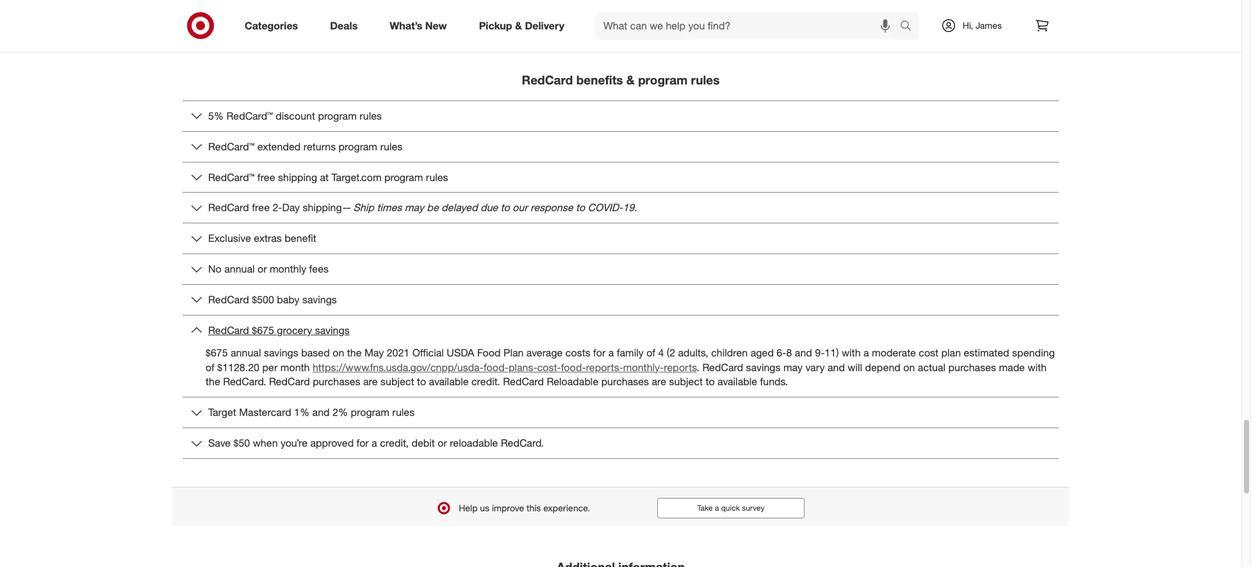 Task type: vqa. For each thing, say whether or not it's contained in the screenshot.
17 link
no



Task type: locate. For each thing, give the bounding box(es) containing it.
savings up "based"
[[315, 324, 350, 337]]

for up reports-
[[593, 347, 606, 359]]

0 horizontal spatial on
[[333, 347, 344, 359]]

0 vertical spatial $675
[[252, 324, 274, 337]]

or right debit
[[438, 437, 447, 450]]

0 vertical spatial for
[[593, 347, 606, 359]]

or left monthly
[[258, 263, 267, 276]]

response
[[531, 202, 573, 214]]

savings down fees
[[302, 293, 337, 306]]

on down moderate
[[904, 361, 915, 374]]

redcard. inside dropdown button
[[501, 437, 544, 450]]

$675 inside dropdown button
[[252, 324, 274, 337]]

annual inside $675 annual savings based on the may 2021 official usda food plan average costs for a family of 4 (2 adults, children aged 6-8 and 9-11) with a moderate cost plan estimated spending of $1128.20 per month
[[231, 347, 261, 359]]

0 vertical spatial on
[[333, 347, 344, 359]]

redcard™ extended returns program rules button
[[183, 132, 1059, 162]]

children
[[711, 347, 748, 359]]

subject
[[381, 376, 414, 389], [669, 376, 703, 389]]

available down children at the right bottom of the page
[[718, 376, 757, 389]]

redcard benefits & program rules
[[522, 73, 720, 87]]

free
[[257, 171, 275, 184], [252, 202, 270, 214]]

0 vertical spatial redcard™
[[227, 110, 273, 122]]

0 horizontal spatial with
[[842, 347, 861, 359]]

the inside $675 annual savings based on the may 2021 official usda food plan average costs for a family of 4 (2 adults, children aged 6-8 and 9-11) with a moderate cost plan estimated spending of $1128.20 per month
[[347, 347, 362, 359]]

official
[[412, 347, 444, 359]]

program up 'returns'
[[318, 110, 357, 122]]

1 vertical spatial free
[[252, 202, 270, 214]]

$675
[[252, 324, 274, 337], [206, 347, 228, 359]]

be
[[427, 202, 439, 214]]

$675 annual savings based on the may 2021 official usda food plan average costs for a family of 4 (2 adults, children aged 6-8 and 9-11) with a moderate cost plan estimated spending of $1128.20 per month
[[206, 347, 1055, 374]]

estimated
[[964, 347, 1010, 359]]

1 vertical spatial redcard.
[[501, 437, 544, 450]]

purchases down $675 annual savings based on the may 2021 official usda food plan average costs for a family of 4 (2 adults, children aged 6-8 and 9-11) with a moderate cost plan estimated spending of $1128.20 per month
[[601, 376, 649, 389]]

free inside dropdown button
[[257, 171, 275, 184]]

1 vertical spatial on
[[904, 361, 915, 374]]

annual
[[224, 263, 255, 276], [231, 347, 261, 359]]

purchases up 2%
[[313, 376, 361, 389]]

approved
[[310, 437, 354, 450]]

target mastercard 1% and 2% program rules
[[208, 407, 415, 419]]

redcard
[[522, 73, 573, 87], [208, 202, 249, 214], [208, 293, 249, 306], [208, 324, 249, 337], [703, 361, 743, 374], [269, 376, 310, 389], [503, 376, 544, 389]]

purchases down estimated
[[949, 361, 996, 374]]

1 horizontal spatial on
[[904, 361, 915, 374]]

exclusive
[[208, 232, 251, 245]]

1 horizontal spatial and
[[795, 347, 812, 359]]

0 horizontal spatial the
[[206, 376, 220, 389]]

2 vertical spatial and
[[312, 407, 330, 419]]

redcard $675 grocery savings
[[208, 324, 350, 337]]

savings down aged
[[746, 361, 781, 374]]

5% redcard™ discount program rules button
[[183, 101, 1059, 131]]

and down 11)
[[828, 361, 845, 374]]

month
[[281, 361, 310, 374]]

on right "based"
[[333, 347, 344, 359]]

redcard down no
[[208, 293, 249, 306]]

subject down https://www.fns.usda.gov/cnpp/usda- on the bottom
[[381, 376, 414, 389]]

0 horizontal spatial redcard.
[[223, 376, 266, 389]]

&
[[515, 19, 522, 32], [627, 73, 635, 87]]

1 horizontal spatial are
[[652, 376, 667, 389]]

are
[[363, 376, 378, 389], [652, 376, 667, 389]]

family
[[617, 347, 644, 359]]

2 subject from the left
[[669, 376, 703, 389]]

1 horizontal spatial of
[[647, 347, 656, 359]]

& right "benefits" at the left top
[[627, 73, 635, 87]]

or inside dropdown button
[[438, 437, 447, 450]]

redcard down the month
[[269, 376, 310, 389]]

program right 2%
[[351, 407, 390, 419]]

0 horizontal spatial $675
[[206, 347, 228, 359]]

annual up $1128.20
[[231, 347, 261, 359]]

due
[[481, 202, 498, 214]]

0 horizontal spatial subject
[[381, 376, 414, 389]]

will
[[848, 361, 863, 374]]

available
[[429, 376, 469, 389], [718, 376, 757, 389]]

purchases
[[949, 361, 996, 374], [313, 376, 361, 389], [601, 376, 649, 389]]

redcard. right reloadable
[[501, 437, 544, 450]]

1 vertical spatial for
[[357, 437, 369, 450]]

aged
[[751, 347, 774, 359]]

a right the take
[[715, 504, 719, 513]]

0 vertical spatial redcard.
[[223, 376, 266, 389]]

& right pickup
[[515, 19, 522, 32]]

with inside . redcard savings may vary and will depend on actual purchases made with the redcard. redcard purchases are subject to available credit. redcard reloadable purchases are subject to available funds.
[[1028, 361, 1047, 374]]

0 vertical spatial and
[[795, 347, 812, 359]]

$675 down $500
[[252, 324, 274, 337]]

19.
[[623, 202, 637, 214]]

redcard. down $1128.20
[[223, 376, 266, 389]]

for inside dropdown button
[[357, 437, 369, 450]]

reloadable
[[547, 376, 599, 389]]

1 vertical spatial shipping
[[303, 202, 342, 214]]

1 horizontal spatial purchases
[[601, 376, 649, 389]]

0 horizontal spatial are
[[363, 376, 378, 389]]

categories link
[[234, 12, 314, 40]]

target mastercard 1% and 2% program rules button
[[183, 398, 1059, 428]]

0 vertical spatial of
[[647, 347, 656, 359]]

1 horizontal spatial may
[[784, 361, 803, 374]]

1 horizontal spatial redcard.
[[501, 437, 544, 450]]

a left the credit,
[[372, 437, 377, 450]]

actual
[[918, 361, 946, 374]]

rules for redcard benefits & program rules
[[691, 73, 720, 87]]

1 food- from the left
[[484, 361, 509, 374]]

program for discount
[[318, 110, 357, 122]]

program up times at left top
[[384, 171, 423, 184]]

0 vertical spatial annual
[[224, 263, 255, 276]]

0 horizontal spatial food-
[[484, 361, 509, 374]]

program up 5% redcard™ discount program rules dropdown button
[[638, 73, 688, 87]]

reports
[[664, 361, 697, 374]]

and right 8
[[795, 347, 812, 359]]

what's new
[[390, 19, 447, 32]]

free left 2-
[[252, 202, 270, 214]]

or
[[258, 263, 267, 276], [438, 437, 447, 450]]

savings inside . redcard savings may vary and will depend on actual purchases made with the redcard. redcard purchases are subject to available credit. redcard reloadable purchases are subject to available funds.
[[746, 361, 781, 374]]

1 vertical spatial with
[[1028, 361, 1047, 374]]

with up will
[[842, 347, 861, 359]]

2 vertical spatial redcard™
[[208, 171, 255, 184]]

1 vertical spatial annual
[[231, 347, 261, 359]]

2 horizontal spatial and
[[828, 361, 845, 374]]

1 vertical spatial and
[[828, 361, 845, 374]]

average
[[527, 347, 563, 359]]

program up target.com
[[339, 140, 377, 153]]

1 horizontal spatial food-
[[561, 361, 586, 374]]

extras
[[254, 232, 282, 245]]

exclusive extras benefit
[[208, 232, 316, 245]]

food- up reloadable
[[561, 361, 586, 374]]

search
[[894, 20, 925, 33]]

9-
[[815, 347, 825, 359]]

extended
[[257, 140, 301, 153]]

with
[[842, 347, 861, 359], [1028, 361, 1047, 374]]

0 vertical spatial with
[[842, 347, 861, 359]]

4
[[658, 347, 664, 359]]

0 horizontal spatial or
[[258, 263, 267, 276]]

of left $1128.20
[[206, 361, 215, 374]]

redcard™ right the 5% on the left of the page
[[227, 110, 273, 122]]

0 vertical spatial or
[[258, 263, 267, 276]]

shipping left at
[[278, 171, 317, 184]]

annual for no
[[224, 263, 255, 276]]

plan
[[942, 347, 961, 359]]

baby
[[277, 293, 300, 306]]

may
[[405, 202, 424, 214], [784, 361, 803, 374]]

1 vertical spatial or
[[438, 437, 447, 450]]

cost-
[[537, 361, 561, 374]]

for
[[593, 347, 606, 359], [357, 437, 369, 450]]

are down monthly- at the bottom of page
[[652, 376, 667, 389]]

annual inside dropdown button
[[224, 263, 255, 276]]

to left our
[[501, 202, 510, 214]]

0 horizontal spatial and
[[312, 407, 330, 419]]

0 horizontal spatial for
[[357, 437, 369, 450]]

free for redcard
[[252, 202, 270, 214]]

0 horizontal spatial of
[[206, 361, 215, 374]]

take
[[698, 504, 713, 513]]

1 vertical spatial may
[[784, 361, 803, 374]]

no annual or monthly fees
[[208, 263, 329, 276]]

to down https://www.fns.usda.gov/cnpp/usda- on the bottom
[[417, 376, 426, 389]]

5%
[[208, 110, 224, 122]]

1 horizontal spatial available
[[718, 376, 757, 389]]

on
[[333, 347, 344, 359], [904, 361, 915, 374]]

and right 1%
[[312, 407, 330, 419]]

the
[[347, 347, 362, 359], [206, 376, 220, 389]]

redcard free 2-day shipping — ship times may be delayed due to our response to covid-19.
[[208, 202, 637, 214]]

—
[[342, 202, 351, 214]]

subject down reports
[[669, 376, 703, 389]]

shipping down at
[[303, 202, 342, 214]]

food-
[[484, 361, 509, 374], [561, 361, 586, 374]]

save
[[208, 437, 231, 450]]

may left be
[[405, 202, 424, 214]]

program for &
[[638, 73, 688, 87]]

this
[[527, 503, 541, 514]]

food- down food
[[484, 361, 509, 374]]

the left may
[[347, 347, 362, 359]]

1 horizontal spatial $675
[[252, 324, 274, 337]]

0 horizontal spatial may
[[405, 202, 424, 214]]

$675 up $1128.20
[[206, 347, 228, 359]]

monthly-
[[623, 361, 664, 374]]

the down $1128.20
[[206, 376, 220, 389]]

for right 'approved'
[[357, 437, 369, 450]]

annual for $675
[[231, 347, 261, 359]]

annual right no
[[224, 263, 255, 276]]

savings up per
[[264, 347, 298, 359]]

1 horizontal spatial subject
[[669, 376, 703, 389]]

vary
[[806, 361, 825, 374]]

of left 4
[[647, 347, 656, 359]]

0 vertical spatial &
[[515, 19, 522, 32]]

redcard™ down the 5% on the left of the page
[[208, 140, 255, 153]]

may down 8
[[784, 361, 803, 374]]

1 vertical spatial $675
[[206, 347, 228, 359]]

1 horizontal spatial &
[[627, 73, 635, 87]]

a inside button
[[715, 504, 719, 513]]

per
[[262, 361, 278, 374]]

a
[[609, 347, 614, 359], [864, 347, 869, 359], [372, 437, 377, 450], [715, 504, 719, 513]]

8
[[787, 347, 792, 359]]

1 horizontal spatial the
[[347, 347, 362, 359]]

https://www.fns.usda.gov/cnpp/usda-food-plans-cost-food-reports-monthly-reports link
[[313, 361, 697, 374]]

help
[[459, 503, 478, 514]]

0 horizontal spatial available
[[429, 376, 469, 389]]

1 vertical spatial redcard™
[[208, 140, 255, 153]]

1 horizontal spatial or
[[438, 437, 447, 450]]

1 vertical spatial the
[[206, 376, 220, 389]]

$500
[[252, 293, 274, 306]]

1 vertical spatial of
[[206, 361, 215, 374]]

are down may
[[363, 376, 378, 389]]

1 horizontal spatial with
[[1028, 361, 1047, 374]]

redcard down plans-
[[503, 376, 544, 389]]

0 vertical spatial shipping
[[278, 171, 317, 184]]

redcard™ up exclusive
[[208, 171, 255, 184]]

on inside . redcard savings may vary and will depend on actual purchases made with the redcard. redcard purchases are subject to available credit. redcard reloadable purchases are subject to available funds.
[[904, 361, 915, 374]]

available down usda
[[429, 376, 469, 389]]

benefit
[[285, 232, 316, 245]]

delivery
[[525, 19, 565, 32]]

What can we help you find? suggestions appear below search field
[[596, 12, 903, 40]]

free up 2-
[[257, 171, 275, 184]]

and
[[795, 347, 812, 359], [828, 361, 845, 374], [312, 407, 330, 419]]

0 vertical spatial free
[[257, 171, 275, 184]]

us
[[480, 503, 490, 514]]

with down spending
[[1028, 361, 1047, 374]]

1 horizontal spatial for
[[593, 347, 606, 359]]

pickup & delivery
[[479, 19, 565, 32]]

and inside dropdown button
[[312, 407, 330, 419]]

0 vertical spatial the
[[347, 347, 362, 359]]

1 vertical spatial &
[[627, 73, 635, 87]]

may inside . redcard savings may vary and will depend on actual purchases made with the redcard. redcard purchases are subject to available credit. redcard reloadable purchases are subject to available funds.
[[784, 361, 803, 374]]

rules for redcard™ extended returns program rules
[[380, 140, 403, 153]]

hi,
[[963, 20, 973, 31]]

redcard left "benefits" at the left top
[[522, 73, 573, 87]]

2 food- from the left
[[561, 361, 586, 374]]

savings inside $675 annual savings based on the may 2021 official usda food plan average costs for a family of 4 (2 adults, children aged 6-8 and 9-11) with a moderate cost plan estimated spending of $1128.20 per month
[[264, 347, 298, 359]]



Task type: describe. For each thing, give the bounding box(es) containing it.
take a quick survey
[[698, 504, 765, 513]]

new
[[425, 19, 447, 32]]

and inside . redcard savings may vary and will depend on actual purchases made with the redcard. redcard purchases are subject to available credit. redcard reloadable purchases are subject to available funds.
[[828, 361, 845, 374]]

https://www.fns.usda.gov/cnpp/usda-food-plans-cost-food-reports-monthly-reports
[[313, 361, 697, 374]]

redcard™ for free
[[208, 171, 255, 184]]

adults,
[[678, 347, 709, 359]]

help us improve this experience.
[[459, 503, 590, 514]]

redcard up $1128.20
[[208, 324, 249, 337]]

moderate
[[872, 347, 916, 359]]

target.com
[[332, 171, 382, 184]]

when
[[253, 437, 278, 450]]

no
[[208, 263, 222, 276]]

1 available from the left
[[429, 376, 469, 389]]

may
[[365, 347, 384, 359]]

search button
[[894, 12, 925, 42]]

spending
[[1012, 347, 1055, 359]]

a up depend
[[864, 347, 869, 359]]

redcard™ extended returns program rules
[[208, 140, 403, 153]]

redcard $500 baby savings button
[[183, 285, 1059, 315]]

to down the adults,
[[706, 376, 715, 389]]

discount
[[276, 110, 315, 122]]

based
[[301, 347, 330, 359]]

pickup & delivery link
[[468, 12, 581, 40]]

pickup
[[479, 19, 512, 32]]

.
[[697, 361, 700, 374]]

2 horizontal spatial purchases
[[949, 361, 996, 374]]

hi, james
[[963, 20, 1002, 31]]

program for returns
[[339, 140, 377, 153]]

what's new link
[[379, 12, 463, 40]]

you're
[[281, 437, 308, 450]]

james
[[976, 20, 1002, 31]]

$50
[[234, 437, 250, 450]]

free for redcard™
[[257, 171, 275, 184]]

food
[[477, 347, 501, 359]]

returns
[[304, 140, 336, 153]]

depend
[[865, 361, 901, 374]]

for inside $675 annual savings based on the may 2021 official usda food plan average costs for a family of 4 (2 adults, children aged 6-8 and 9-11) with a moderate cost plan estimated spending of $1128.20 per month
[[593, 347, 606, 359]]

ship
[[353, 202, 374, 214]]

benefits
[[577, 73, 623, 87]]

the inside . redcard savings may vary and will depend on actual purchases made with the redcard. redcard purchases are subject to available credit. redcard reloadable purchases are subject to available funds.
[[206, 376, 220, 389]]

rules inside dropdown button
[[392, 407, 415, 419]]

redcard $675 grocery savings button
[[183, 316, 1059, 346]]

funds.
[[760, 376, 788, 389]]

costs
[[566, 347, 591, 359]]

https://www.fns.usda.gov/cnpp/usda-
[[313, 361, 484, 374]]

redcard up exclusive
[[208, 202, 249, 214]]

made
[[999, 361, 1025, 374]]

credit.
[[472, 376, 500, 389]]

experience.
[[544, 503, 590, 514]]

a up reports-
[[609, 347, 614, 359]]

exclusive extras benefit button
[[183, 224, 1059, 254]]

cost
[[919, 347, 939, 359]]

target
[[208, 407, 236, 419]]

take a quick survey button
[[658, 499, 805, 519]]

2 available from the left
[[718, 376, 757, 389]]

0 horizontal spatial purchases
[[313, 376, 361, 389]]

and inside $675 annual savings based on the may 2021 official usda food plan average costs for a family of 4 (2 adults, children aged 6-8 and 9-11) with a moderate cost plan estimated spending of $1128.20 per month
[[795, 347, 812, 359]]

reports-
[[586, 361, 623, 374]]

with inside $675 annual savings based on the may 2021 official usda food plan average costs for a family of 4 (2 adults, children aged 6-8 and 9-11) with a moderate cost plan estimated spending of $1128.20 per month
[[842, 347, 861, 359]]

credit,
[[380, 437, 409, 450]]

debit
[[412, 437, 435, 450]]

no annual or monthly fees button
[[183, 254, 1059, 285]]

save $50 when you're approved for a credit, debit or reloadable redcard.
[[208, 437, 544, 450]]

deals link
[[319, 12, 374, 40]]

plans-
[[509, 361, 537, 374]]

shipping inside dropdown button
[[278, 171, 317, 184]]

covid-
[[588, 202, 623, 214]]

our
[[513, 202, 528, 214]]

$1128.20
[[217, 361, 260, 374]]

reloadable
[[450, 437, 498, 450]]

2021
[[387, 347, 410, 359]]

program inside dropdown button
[[351, 407, 390, 419]]

$675 inside $675 annual savings based on the may 2021 official usda food plan average costs for a family of 4 (2 adults, children aged 6-8 and 9-11) with a moderate cost plan estimated spending of $1128.20 per month
[[206, 347, 228, 359]]

what's
[[390, 19, 423, 32]]

11)
[[825, 347, 839, 359]]

to left covid-
[[576, 202, 585, 214]]

1 are from the left
[[363, 376, 378, 389]]

1 subject from the left
[[381, 376, 414, 389]]

day
[[282, 202, 300, 214]]

2%
[[333, 407, 348, 419]]

a inside dropdown button
[[372, 437, 377, 450]]

or inside dropdown button
[[258, 263, 267, 276]]

usda
[[447, 347, 475, 359]]

2-
[[273, 202, 282, 214]]

rules for 5% redcard™ discount program rules
[[360, 110, 382, 122]]

deals
[[330, 19, 358, 32]]

redcard™ for extended
[[208, 140, 255, 153]]

0 vertical spatial may
[[405, 202, 424, 214]]

0 horizontal spatial &
[[515, 19, 522, 32]]

(2
[[667, 347, 675, 359]]

quick
[[721, 504, 740, 513]]

mastercard
[[239, 407, 291, 419]]

times
[[377, 202, 402, 214]]

on inside $675 annual savings based on the may 2021 official usda food plan average costs for a family of 4 (2 adults, children aged 6-8 and 9-11) with a moderate cost plan estimated spending of $1128.20 per month
[[333, 347, 344, 359]]

redcard down children at the right bottom of the page
[[703, 361, 743, 374]]

5% redcard™ discount program rules
[[208, 110, 382, 122]]

survey
[[742, 504, 765, 513]]

at
[[320, 171, 329, 184]]

redcard. inside . redcard savings may vary and will depend on actual purchases made with the redcard. redcard purchases are subject to available credit. redcard reloadable purchases are subject to available funds.
[[223, 376, 266, 389]]

2 are from the left
[[652, 376, 667, 389]]



